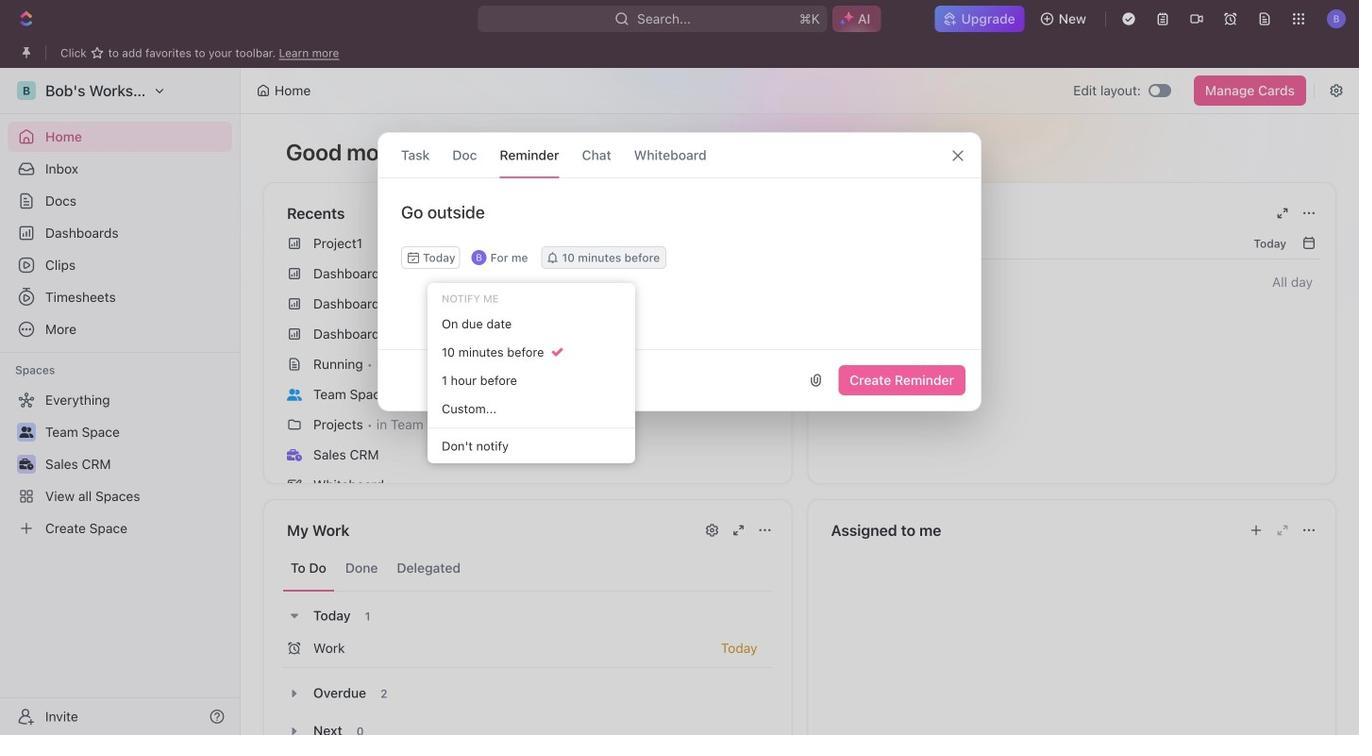 Task type: vqa. For each thing, say whether or not it's contained in the screenshot.
business time image
yes



Task type: describe. For each thing, give the bounding box(es) containing it.
user group image
[[287, 389, 302, 401]]

tree inside the sidebar navigation
[[8, 385, 232, 544]]

Reminder na﻿me or type '/' for commands text field
[[379, 201, 981, 246]]



Task type: locate. For each thing, give the bounding box(es) containing it.
tab list
[[283, 546, 773, 592]]

sidebar navigation
[[0, 68, 241, 736]]

dialog
[[378, 132, 982, 412]]

business time image
[[287, 449, 302, 461]]

tree
[[8, 385, 232, 544]]



